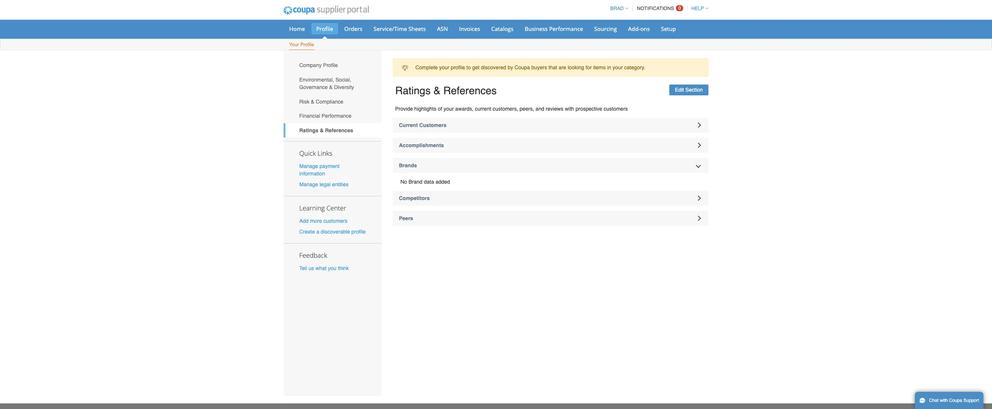Task type: describe. For each thing, give the bounding box(es) containing it.
of
[[438, 106, 443, 112]]

customers
[[420, 122, 447, 128]]

feedback
[[300, 251, 327, 260]]

in
[[608, 65, 612, 71]]

risk
[[300, 99, 310, 105]]

with inside button
[[941, 398, 949, 404]]

governance
[[300, 84, 328, 90]]

current
[[399, 122, 418, 128]]

environmental,
[[300, 77, 334, 83]]

manage payment information
[[300, 163, 340, 177]]

learning center
[[300, 204, 347, 213]]

links
[[318, 149, 333, 158]]

your profile
[[289, 42, 314, 47]]

1 vertical spatial ratings
[[300, 128, 319, 134]]

competitors heading
[[393, 191, 709, 206]]

brad link
[[607, 6, 629, 11]]

highlights
[[415, 106, 437, 112]]

discovered
[[481, 65, 507, 71]]

0 vertical spatial profile
[[316, 25, 333, 32]]

risk & compliance link
[[284, 94, 382, 109]]

0 horizontal spatial customers
[[324, 218, 348, 224]]

manage for manage payment information
[[300, 163, 318, 169]]

brands button
[[393, 158, 709, 173]]

setup
[[662, 25, 677, 32]]

add-
[[629, 25, 641, 32]]

us
[[309, 266, 314, 272]]

chat
[[930, 398, 939, 404]]

0 horizontal spatial ratings & references
[[300, 128, 354, 134]]

financial
[[300, 113, 320, 119]]

& inside the risk & compliance link
[[311, 99, 315, 105]]

setup link
[[657, 23, 681, 34]]

your right of
[[444, 106, 454, 112]]

center
[[327, 204, 347, 213]]

your profile link
[[289, 40, 315, 50]]

environmental, social, governance & diversity
[[300, 77, 354, 90]]

add
[[300, 218, 309, 224]]

tell
[[300, 266, 307, 272]]

competitors button
[[393, 191, 709, 206]]

profile for your profile
[[301, 42, 314, 47]]

category.
[[625, 65, 646, 71]]

your right complete
[[440, 65, 450, 71]]

ons
[[641, 25, 650, 32]]

0 vertical spatial ratings & references
[[396, 85, 497, 97]]

invoices
[[459, 25, 481, 32]]

provide
[[396, 106, 413, 112]]

help
[[692, 6, 705, 11]]

add more customers link
[[300, 218, 348, 224]]

create a discoverable profile
[[300, 229, 366, 235]]

quick
[[300, 149, 316, 158]]

edit section
[[676, 87, 703, 93]]

create a discoverable profile link
[[300, 229, 366, 235]]

for
[[586, 65, 592, 71]]

complete your profile to get discovered by coupa buyers that are looking for items in your category. alert
[[393, 58, 709, 77]]

items
[[594, 65, 606, 71]]

manage payment information link
[[300, 163, 340, 177]]

1 horizontal spatial customers
[[604, 106, 628, 112]]

you
[[328, 266, 337, 272]]

your
[[289, 42, 299, 47]]

information
[[300, 171, 325, 177]]

orders
[[345, 25, 363, 32]]

complete your profile to get discovered by coupa buyers that are looking for items in your category.
[[416, 65, 646, 71]]

financial performance
[[300, 113, 352, 119]]

navigation containing notifications 0
[[607, 1, 709, 16]]

coupa supplier portal image
[[278, 1, 374, 20]]

a
[[317, 229, 320, 235]]

peers heading
[[393, 211, 709, 226]]

0 horizontal spatial profile
[[352, 229, 366, 235]]

and
[[536, 106, 545, 112]]

coupa inside alert
[[515, 65, 530, 71]]

asn
[[437, 25, 448, 32]]

accomplishments
[[399, 142, 444, 148]]

manage for manage legal entities
[[300, 182, 318, 188]]

coupa inside button
[[950, 398, 963, 404]]

peers
[[399, 216, 414, 222]]

& inside ratings & references link
[[320, 128, 324, 134]]

edit
[[676, 87, 685, 93]]

help link
[[689, 6, 709, 11]]

chat with coupa support button
[[916, 392, 984, 410]]

home link
[[285, 23, 310, 34]]

current
[[475, 106, 492, 112]]

provide highlights of your awards, current customers, peers, and reviews with prospective customers
[[396, 106, 628, 112]]

your right in
[[613, 65, 623, 71]]

notifications 0
[[638, 5, 682, 11]]

1 horizontal spatial ratings
[[396, 85, 431, 97]]

sourcing
[[595, 25, 618, 32]]

peers button
[[393, 211, 709, 226]]

edit section link
[[670, 85, 709, 95]]



Task type: vqa. For each thing, say whether or not it's contained in the screenshot.
the topmost References
yes



Task type: locate. For each thing, give the bounding box(es) containing it.
add more customers
[[300, 218, 348, 224]]

0 vertical spatial ratings
[[396, 85, 431, 97]]

customers right prospective
[[604, 106, 628, 112]]

ratings up provide
[[396, 85, 431, 97]]

prospective
[[576, 106, 603, 112]]

more
[[310, 218, 322, 224]]

& left diversity
[[329, 84, 333, 90]]

1 vertical spatial profile
[[352, 229, 366, 235]]

manage down information
[[300, 182, 318, 188]]

ratings
[[396, 85, 431, 97], [300, 128, 319, 134]]

2 vertical spatial profile
[[323, 62, 338, 68]]

navigation
[[607, 1, 709, 16]]

1 horizontal spatial coupa
[[950, 398, 963, 404]]

notifications
[[638, 6, 675, 11]]

with right "chat"
[[941, 398, 949, 404]]

sheets
[[409, 25, 426, 32]]

1 vertical spatial profile
[[301, 42, 314, 47]]

payment
[[320, 163, 340, 169]]

profile right discoverable
[[352, 229, 366, 235]]

customers up discoverable
[[324, 218, 348, 224]]

1 vertical spatial coupa
[[950, 398, 963, 404]]

profile left to
[[451, 65, 465, 71]]

profile down coupa supplier portal image on the left top
[[316, 25, 333, 32]]

business performance link
[[520, 23, 588, 34]]

reviews
[[546, 106, 564, 112]]

1 horizontal spatial performance
[[550, 25, 584, 32]]

& up of
[[434, 85, 441, 97]]

asn link
[[433, 23, 453, 34]]

performance
[[550, 25, 584, 32], [322, 113, 352, 119]]

brad
[[611, 6, 624, 11]]

are
[[559, 65, 567, 71]]

ratings & references up of
[[396, 85, 497, 97]]

legal
[[320, 182, 331, 188]]

orders link
[[340, 23, 368, 34]]

profile right your on the left of the page
[[301, 42, 314, 47]]

business performance
[[525, 25, 584, 32]]

ratings & references link
[[284, 123, 382, 138]]

environmental, social, governance & diversity link
[[284, 73, 382, 94]]

current customers button
[[393, 118, 709, 133]]

customers
[[604, 106, 628, 112], [324, 218, 348, 224]]

accomplishments heading
[[393, 138, 709, 153]]

manage inside manage payment information
[[300, 163, 318, 169]]

0 vertical spatial performance
[[550, 25, 584, 32]]

catalogs
[[492, 25, 514, 32]]

ratings down financial
[[300, 128, 319, 134]]

service/time sheets
[[374, 25, 426, 32]]

company
[[300, 62, 322, 68]]

brands heading
[[393, 158, 709, 173]]

service/time
[[374, 25, 407, 32]]

tell us what you think
[[300, 266, 349, 272]]

competitors
[[399, 195, 430, 201]]

1 vertical spatial performance
[[322, 113, 352, 119]]

service/time sheets link
[[369, 23, 431, 34]]

think
[[338, 266, 349, 272]]

0 vertical spatial references
[[444, 85, 497, 97]]

add-ons link
[[624, 23, 655, 34]]

1 vertical spatial with
[[941, 398, 949, 404]]

& inside environmental, social, governance & diversity
[[329, 84, 333, 90]]

1 manage from the top
[[300, 163, 318, 169]]

added
[[436, 179, 450, 185]]

performance down the risk & compliance link
[[322, 113, 352, 119]]

social,
[[336, 77, 351, 83]]

0 vertical spatial profile
[[451, 65, 465, 71]]

0
[[679, 5, 682, 11]]

0 vertical spatial customers
[[604, 106, 628, 112]]

0 vertical spatial coupa
[[515, 65, 530, 71]]

customers,
[[493, 106, 519, 112]]

ratings & references
[[396, 85, 497, 97], [300, 128, 354, 134]]

no brand data added
[[401, 179, 450, 185]]

2 manage from the top
[[300, 182, 318, 188]]

& down financial performance
[[320, 128, 324, 134]]

no
[[401, 179, 407, 185]]

looking
[[568, 65, 585, 71]]

create
[[300, 229, 315, 235]]

0 horizontal spatial performance
[[322, 113, 352, 119]]

data
[[424, 179, 434, 185]]

chat with coupa support
[[930, 398, 980, 404]]

section
[[686, 87, 703, 93]]

support
[[964, 398, 980, 404]]

catalogs link
[[487, 23, 519, 34]]

0 vertical spatial manage
[[300, 163, 318, 169]]

manage up information
[[300, 163, 318, 169]]

current customers heading
[[393, 118, 709, 133]]

home
[[289, 25, 305, 32]]

0 horizontal spatial coupa
[[515, 65, 530, 71]]

0 horizontal spatial references
[[325, 128, 354, 134]]

0 horizontal spatial ratings
[[300, 128, 319, 134]]

by
[[508, 65, 514, 71]]

profile
[[316, 25, 333, 32], [301, 42, 314, 47], [323, 62, 338, 68]]

1 horizontal spatial ratings & references
[[396, 85, 497, 97]]

1 horizontal spatial profile
[[451, 65, 465, 71]]

business
[[525, 25, 548, 32]]

performance right business
[[550, 25, 584, 32]]

profile
[[451, 65, 465, 71], [352, 229, 366, 235]]

brands
[[399, 163, 417, 169]]

to
[[467, 65, 471, 71]]

get
[[473, 65, 480, 71]]

0 vertical spatial with
[[565, 106, 575, 112]]

1 horizontal spatial with
[[941, 398, 949, 404]]

1 vertical spatial customers
[[324, 218, 348, 224]]

awards,
[[456, 106, 474, 112]]

with right reviews at right
[[565, 106, 575, 112]]

performance for financial performance
[[322, 113, 352, 119]]

1 vertical spatial references
[[325, 128, 354, 134]]

& right risk
[[311, 99, 315, 105]]

accomplishments button
[[393, 138, 709, 153]]

references down the financial performance link
[[325, 128, 354, 134]]

coupa left support
[[950, 398, 963, 404]]

learning
[[300, 204, 325, 213]]

peers,
[[520, 106, 535, 112]]

profile up environmental, social, governance & diversity link
[[323, 62, 338, 68]]

1 vertical spatial manage
[[300, 182, 318, 188]]

0 horizontal spatial with
[[565, 106, 575, 112]]

manage
[[300, 163, 318, 169], [300, 182, 318, 188]]

sourcing link
[[590, 23, 622, 34]]

performance for business performance
[[550, 25, 584, 32]]

complete
[[416, 65, 438, 71]]

ratings & references down financial performance
[[300, 128, 354, 134]]

references inside ratings & references link
[[325, 128, 354, 134]]

tell us what you think button
[[300, 265, 349, 272]]

1 horizontal spatial references
[[444, 85, 497, 97]]

entities
[[332, 182, 349, 188]]

discoverable
[[321, 229, 350, 235]]

references up awards,
[[444, 85, 497, 97]]

buyers
[[532, 65, 548, 71]]

profile link
[[312, 23, 338, 34]]

profile for company profile
[[323, 62, 338, 68]]

profile inside alert
[[451, 65, 465, 71]]

coupa right by
[[515, 65, 530, 71]]

1 vertical spatial ratings & references
[[300, 128, 354, 134]]

invoices link
[[455, 23, 485, 34]]



